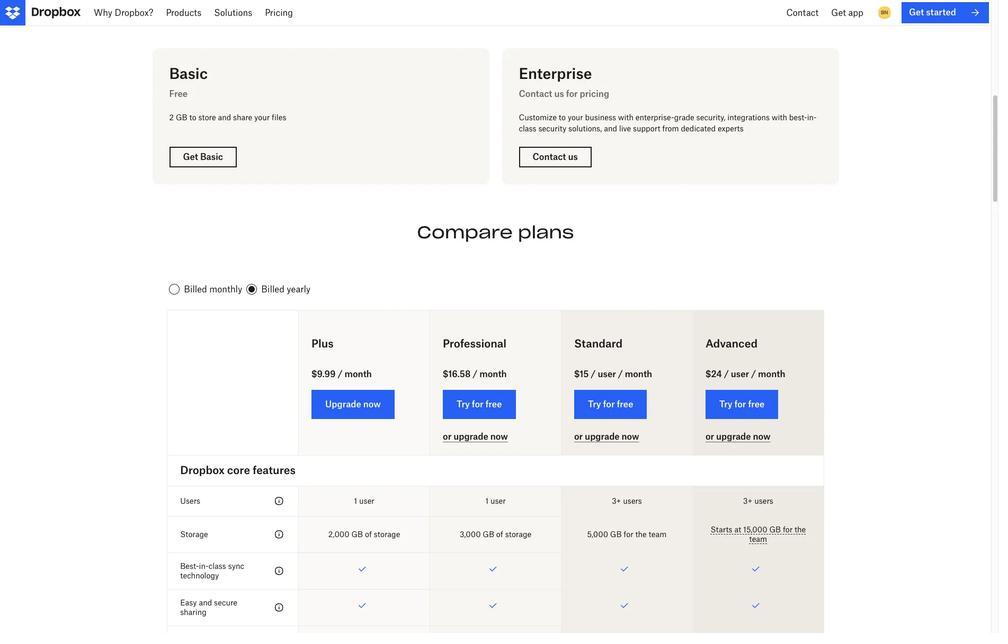 Task type: locate. For each thing, give the bounding box(es) containing it.
us down the solutions,
[[568, 151, 578, 162]]

0 horizontal spatial try for free link
[[443, 390, 516, 419]]

1 horizontal spatial storage
[[505, 530, 532, 539]]

contact for contact us for pricing
[[519, 88, 553, 99]]

2 3+ users from the left
[[744, 496, 774, 505]]

1 vertical spatial contact
[[519, 88, 553, 99]]

free down the $16.58 / month
[[486, 399, 502, 410]]

0 horizontal spatial 3+
[[612, 496, 621, 505]]

features
[[253, 464, 296, 477]]

1 horizontal spatial in-
[[808, 113, 817, 122]]

5 / from the left
[[724, 369, 729, 380]]

of right 3,000
[[497, 530, 503, 539]]

1 horizontal spatial class
[[519, 124, 537, 133]]

0 horizontal spatial users
[[623, 496, 642, 505]]

1 included element from the left
[[299, 626, 430, 633]]

billed monthly
[[184, 284, 242, 295]]

free down $24 / user / month
[[749, 399, 765, 410]]

upgrade
[[454, 432, 489, 442], [585, 432, 620, 442], [717, 432, 751, 442]]

gb right "15,000"
[[770, 525, 781, 534]]

2,000
[[329, 530, 350, 539]]

or upgrade now link
[[443, 432, 508, 442], [575, 432, 640, 442], [706, 432, 771, 442]]

contact us
[[533, 151, 578, 162]]

1 horizontal spatial or upgrade now link
[[575, 432, 640, 442]]

2 / from the left
[[473, 369, 478, 380]]

contact us for pricing
[[519, 88, 610, 99]]

2 horizontal spatial or upgrade now
[[706, 432, 771, 442]]

1 free from the left
[[486, 399, 502, 410]]

storage for 3,000 gb of storage
[[505, 530, 532, 539]]

/ for $24
[[724, 369, 729, 380]]

3 / from the left
[[591, 369, 596, 380]]

1 vertical spatial in-
[[199, 562, 209, 571]]

0 horizontal spatial us
[[555, 88, 564, 99]]

try down $15
[[588, 399, 601, 410]]

1 horizontal spatial try for free link
[[575, 390, 647, 419]]

us
[[555, 88, 564, 99], [568, 151, 578, 162]]

0 horizontal spatial in-
[[199, 562, 209, 571]]

of
[[365, 530, 372, 539], [497, 530, 503, 539]]

2 horizontal spatial free
[[749, 399, 765, 410]]

your
[[254, 113, 270, 122], [568, 113, 583, 122]]

upgrade
[[325, 399, 361, 410]]

0 horizontal spatial to
[[189, 113, 196, 122]]

sync
[[228, 562, 244, 571]]

with
[[618, 113, 634, 122], [772, 113, 788, 122]]

users up "15,000"
[[755, 496, 774, 505]]

free
[[486, 399, 502, 410], [617, 399, 634, 410], [749, 399, 765, 410]]

started
[[927, 7, 957, 18]]

billed left monthly
[[184, 284, 207, 295]]

1 horizontal spatial or
[[575, 432, 583, 442]]

0 horizontal spatial team
[[649, 530, 667, 539]]

for inside starts at 15,000 gb for the team
[[783, 525, 793, 534]]

2 of from the left
[[497, 530, 503, 539]]

0 vertical spatial us
[[555, 88, 564, 99]]

0 horizontal spatial billed
[[184, 284, 207, 295]]

1 horizontal spatial and
[[218, 113, 231, 122]]

2 horizontal spatial try for free
[[720, 399, 765, 410]]

get inside dropdown button
[[832, 7, 846, 18]]

2 your from the left
[[568, 113, 583, 122]]

2 included element from the left
[[430, 626, 561, 633]]

try for free link down $24 / user / month
[[706, 390, 779, 419]]

2 storage from the left
[[505, 530, 532, 539]]

0 vertical spatial and
[[218, 113, 231, 122]]

and left the live
[[604, 124, 617, 133]]

for
[[566, 88, 578, 99], [472, 399, 484, 410], [603, 399, 615, 410], [735, 399, 747, 410], [783, 525, 793, 534], [624, 530, 634, 539]]

contact inside popup button
[[787, 7, 819, 18]]

get basic link
[[169, 147, 237, 167]]

to
[[189, 113, 196, 122], [559, 113, 566, 122]]

4 standard image from the top
[[273, 601, 286, 614]]

1 horizontal spatial users
[[755, 496, 774, 505]]

2 or upgrade now from the left
[[575, 432, 640, 442]]

or upgrade now
[[443, 432, 508, 442], [575, 432, 640, 442], [706, 432, 771, 442]]

1 horizontal spatial or upgrade now
[[575, 432, 640, 442]]

class
[[519, 124, 537, 133], [209, 562, 226, 571]]

2 month from the left
[[480, 369, 507, 380]]

1 horizontal spatial 3+ users
[[744, 496, 774, 505]]

the right "15,000"
[[795, 525, 806, 534]]

monthly
[[209, 284, 242, 295]]

try for free down $15 / user / month
[[588, 399, 634, 410]]

5,000 gb for the team
[[587, 530, 667, 539]]

your left files
[[254, 113, 270, 122]]

4 included element from the left
[[693, 626, 824, 633]]

1 / from the left
[[338, 369, 343, 380]]

storage
[[180, 530, 208, 539]]

bn
[[881, 9, 889, 16]]

storage right 3,000
[[505, 530, 532, 539]]

team
[[649, 530, 667, 539], [750, 535, 768, 544]]

/ right $15
[[591, 369, 596, 380]]

for down $24 / user / month
[[735, 399, 747, 410]]

0 vertical spatial class
[[519, 124, 537, 133]]

for left pricing
[[566, 88, 578, 99]]

1 horizontal spatial 3+
[[744, 496, 753, 505]]

contact up customize
[[519, 88, 553, 99]]

None radio
[[244, 281, 313, 298]]

0 horizontal spatial of
[[365, 530, 372, 539]]

$15
[[575, 369, 589, 380]]

try for free down the $16.58 / month
[[457, 399, 502, 410]]

with left "best-" on the top right
[[772, 113, 788, 122]]

2 1 from the left
[[486, 496, 489, 505]]

3 free from the left
[[749, 399, 765, 410]]

your up the solutions,
[[568, 113, 583, 122]]

get started
[[909, 7, 957, 18]]

/
[[338, 369, 343, 380], [473, 369, 478, 380], [591, 369, 596, 380], [618, 369, 623, 380], [724, 369, 729, 380], [752, 369, 756, 380]]

3+ up "15,000"
[[744, 496, 753, 505]]

1 user up 2,000 gb of storage
[[354, 496, 375, 505]]

2 to from the left
[[559, 113, 566, 122]]

4 month from the left
[[758, 369, 786, 380]]

3+ users up the "5,000 gb for the team"
[[612, 496, 642, 505]]

standard image
[[273, 495, 286, 508], [273, 528, 286, 541], [273, 565, 286, 578], [273, 601, 286, 614]]

with up the live
[[618, 113, 634, 122]]

for right "15,000"
[[783, 525, 793, 534]]

1 user up '3,000 gb of storage'
[[486, 496, 506, 505]]

try for free link down $15 / user / month
[[575, 390, 647, 419]]

1 horizontal spatial of
[[497, 530, 503, 539]]

1 storage from the left
[[374, 530, 400, 539]]

class inside 'best-in-class sync technology'
[[209, 562, 226, 571]]

3+
[[612, 496, 621, 505], [744, 496, 753, 505]]

None radio
[[167, 281, 244, 298]]

1 standard image from the top
[[273, 495, 286, 508]]

1 or upgrade now from the left
[[443, 432, 508, 442]]

standard image for users
[[273, 495, 286, 508]]

1 horizontal spatial try
[[588, 399, 601, 410]]

plans
[[518, 221, 574, 243]]

storage
[[374, 530, 400, 539], [505, 530, 532, 539]]

0 horizontal spatial and
[[199, 598, 212, 607]]

/ right $24
[[724, 369, 729, 380]]

/ right $16.58
[[473, 369, 478, 380]]

2 billed from the left
[[261, 284, 285, 295]]

now
[[363, 399, 381, 410], [491, 432, 508, 442], [622, 432, 640, 442], [753, 432, 771, 442]]

basic
[[169, 65, 208, 82], [200, 151, 223, 162]]

0 horizontal spatial or upgrade now link
[[443, 432, 508, 442]]

3 try for free from the left
[[720, 399, 765, 410]]

2 horizontal spatial try
[[720, 399, 733, 410]]

6 / from the left
[[752, 369, 756, 380]]

0 horizontal spatial 1 user
[[354, 496, 375, 505]]

dropbox?
[[115, 7, 153, 18]]

1 up 2,000 gb of storage
[[354, 496, 357, 505]]

billed left "yearly"
[[261, 284, 285, 295]]

2 horizontal spatial upgrade
[[717, 432, 751, 442]]

/ down standard
[[618, 369, 623, 380]]

basic down store
[[200, 151, 223, 162]]

2 horizontal spatial or upgrade now link
[[706, 432, 771, 442]]

0 horizontal spatial 3+ users
[[612, 496, 642, 505]]

try down $16.58
[[457, 399, 470, 410]]

0 horizontal spatial free
[[486, 399, 502, 410]]

to up security
[[559, 113, 566, 122]]

3+ users
[[612, 496, 642, 505], [744, 496, 774, 505]]

to left store
[[189, 113, 196, 122]]

1 users from the left
[[623, 496, 642, 505]]

try for free down $24 / user / month
[[720, 399, 765, 410]]

advanced
[[706, 337, 758, 350]]

gb right "2" at top left
[[176, 113, 187, 122]]

1 horizontal spatial the
[[795, 525, 806, 534]]

1 horizontal spatial team
[[750, 535, 768, 544]]

0 horizontal spatial try for free
[[457, 399, 502, 410]]

1 horizontal spatial your
[[568, 113, 583, 122]]

1 1 user from the left
[[354, 496, 375, 505]]

1 vertical spatial us
[[568, 151, 578, 162]]

free down $15 / user / month
[[617, 399, 634, 410]]

2 horizontal spatial get
[[909, 7, 925, 18]]

1 or from the left
[[443, 432, 452, 442]]

1 horizontal spatial try for free
[[588, 399, 634, 410]]

1 horizontal spatial billed
[[261, 284, 285, 295]]

0 horizontal spatial or upgrade now
[[443, 432, 508, 442]]

billed for billed monthly
[[184, 284, 207, 295]]

storage right 2,000
[[374, 530, 400, 539]]

1 horizontal spatial us
[[568, 151, 578, 162]]

0 horizontal spatial storage
[[374, 530, 400, 539]]

security,
[[697, 113, 726, 122]]

the right 5,000
[[636, 530, 647, 539]]

2 with from the left
[[772, 113, 788, 122]]

0 horizontal spatial try
[[457, 399, 470, 410]]

2 or upgrade now link from the left
[[575, 432, 640, 442]]

3+ up the "5,000 gb for the team"
[[612, 496, 621, 505]]

enterprise
[[519, 65, 592, 82]]

contact left get app dropdown button
[[787, 7, 819, 18]]

included element
[[299, 626, 430, 633], [430, 626, 561, 633], [562, 626, 693, 633], [693, 626, 824, 633]]

1 horizontal spatial free
[[617, 399, 634, 410]]

0 horizontal spatial get
[[183, 151, 198, 162]]

why dropbox? button
[[87, 0, 160, 25]]

2 gb to store and share your files
[[169, 113, 286, 122]]

and
[[218, 113, 231, 122], [604, 124, 617, 133], [199, 598, 212, 607]]

1 vertical spatial and
[[604, 124, 617, 133]]

gb right 5,000
[[610, 530, 622, 539]]

plus
[[312, 337, 334, 350]]

1 to from the left
[[189, 113, 196, 122]]

gb right 2,000
[[352, 530, 363, 539]]

of for 3,000
[[497, 530, 503, 539]]

class down customize
[[519, 124, 537, 133]]

best-in-class sync technology
[[180, 562, 244, 580]]

the
[[795, 525, 806, 534], [636, 530, 647, 539]]

2 3+ from the left
[[744, 496, 753, 505]]

gb for 3,000 gb of storage
[[483, 530, 495, 539]]

1 horizontal spatial get
[[832, 7, 846, 18]]

app
[[849, 7, 864, 18]]

0 vertical spatial contact
[[787, 7, 819, 18]]

1 upgrade from the left
[[454, 432, 489, 442]]

the inside starts at 15,000 gb for the team
[[795, 525, 806, 534]]

1 horizontal spatial upgrade
[[585, 432, 620, 442]]

0 horizontal spatial or
[[443, 432, 452, 442]]

3 or from the left
[[706, 432, 715, 442]]

1 of from the left
[[365, 530, 372, 539]]

yearly
[[287, 284, 311, 295]]

best-
[[790, 113, 808, 122]]

2 horizontal spatial try for free link
[[706, 390, 779, 419]]

users
[[623, 496, 642, 505], [755, 496, 774, 505]]

/ down the advanced
[[752, 369, 756, 380]]

class inside customize to your business with enterprise-grade security, integrations with best-in- class security solutions, and live support from dedicated experts
[[519, 124, 537, 133]]

try for free link down the $16.58 / month
[[443, 390, 516, 419]]

pricing link
[[259, 0, 299, 25]]

easy
[[180, 598, 197, 607]]

$24
[[706, 369, 722, 380]]

basic up free
[[169, 65, 208, 82]]

compare
[[417, 221, 513, 243]]

try down $24
[[720, 399, 733, 410]]

1 or upgrade now link from the left
[[443, 432, 508, 442]]

standard image for easy and secure sharing
[[273, 601, 286, 614]]

1 horizontal spatial 1
[[486, 496, 489, 505]]

2 vertical spatial contact
[[533, 151, 566, 162]]

or upgrade now for 1st try for free link from the right
[[706, 432, 771, 442]]

1 1 from the left
[[354, 496, 357, 505]]

2 vertical spatial and
[[199, 598, 212, 607]]

0 horizontal spatial 1
[[354, 496, 357, 505]]

0 horizontal spatial with
[[618, 113, 634, 122]]

1 horizontal spatial with
[[772, 113, 788, 122]]

0 horizontal spatial class
[[209, 562, 226, 571]]

$24 / user / month
[[706, 369, 786, 380]]

gb for 2,000 gb of storage
[[352, 530, 363, 539]]

contact down security
[[533, 151, 566, 162]]

class left sync
[[209, 562, 226, 571]]

billed for billed yearly
[[261, 284, 285, 295]]

3 or upgrade now link from the left
[[706, 432, 771, 442]]

gb right 3,000
[[483, 530, 495, 539]]

0 vertical spatial in-
[[808, 113, 817, 122]]

gb for 2 gb to store and share your files
[[176, 113, 187, 122]]

1 billed from the left
[[184, 284, 207, 295]]

us down enterprise on the top right
[[555, 88, 564, 99]]

secure
[[214, 598, 237, 607]]

3 standard image from the top
[[273, 565, 286, 578]]

and right store
[[218, 113, 231, 122]]

products button
[[160, 0, 208, 25]]

1 up '3,000 gb of storage'
[[486, 496, 489, 505]]

dropbox
[[180, 464, 225, 477]]

3+ users up "15,000"
[[744, 496, 774, 505]]

dropbox core features
[[180, 464, 296, 477]]

0 horizontal spatial upgrade
[[454, 432, 489, 442]]

or upgrade now link for 1st try for free link from the left
[[443, 432, 508, 442]]

1 try for free link from the left
[[443, 390, 516, 419]]

3 or upgrade now from the left
[[706, 432, 771, 442]]

and up the sharing
[[199, 598, 212, 607]]

try
[[457, 399, 470, 410], [588, 399, 601, 410], [720, 399, 733, 410]]

/ right $9.99
[[338, 369, 343, 380]]

3 try from the left
[[720, 399, 733, 410]]

2 standard image from the top
[[273, 528, 286, 541]]

3 upgrade from the left
[[717, 432, 751, 442]]

0 horizontal spatial the
[[636, 530, 647, 539]]

users up the "5,000 gb for the team"
[[623, 496, 642, 505]]

of right 2,000
[[365, 530, 372, 539]]

1 horizontal spatial to
[[559, 113, 566, 122]]

2 horizontal spatial or
[[706, 432, 715, 442]]

best-
[[180, 562, 199, 571]]

get app button
[[825, 0, 870, 25]]

experts
[[718, 124, 744, 133]]

1 vertical spatial class
[[209, 562, 226, 571]]

enterprise-
[[636, 113, 675, 122]]

0 horizontal spatial your
[[254, 113, 270, 122]]

1 horizontal spatial 1 user
[[486, 496, 506, 505]]

2 horizontal spatial and
[[604, 124, 617, 133]]

2 users from the left
[[755, 496, 774, 505]]



Task type: describe. For each thing, give the bounding box(es) containing it.
3 month from the left
[[625, 369, 653, 380]]

$16.58 / month
[[443, 369, 507, 380]]

get for get started
[[909, 7, 925, 18]]

or upgrade now link for 2nd try for free link from the left
[[575, 432, 640, 442]]

standard image for storage
[[273, 528, 286, 541]]

2 upgrade from the left
[[585, 432, 620, 442]]

security
[[539, 124, 567, 133]]

1 your from the left
[[254, 113, 270, 122]]

or upgrade now for 1st try for free link from the left
[[443, 432, 508, 442]]

upgrade now link
[[312, 390, 395, 419]]

user up 2,000 gb of storage
[[359, 496, 375, 505]]

standard
[[575, 337, 623, 350]]

compare plans
[[417, 221, 574, 243]]

us for contact us
[[568, 151, 578, 162]]

user right $24
[[731, 369, 750, 380]]

storage for 2,000 gb of storage
[[374, 530, 400, 539]]

3 included element from the left
[[562, 626, 693, 633]]

3,000
[[460, 530, 481, 539]]

bn button
[[877, 4, 894, 21]]

us for contact us for pricing
[[555, 88, 564, 99]]

in- inside customize to your business with enterprise-grade security, integrations with best-in- class security solutions, and live support from dedicated experts
[[808, 113, 817, 122]]

in- inside 'best-in-class sync technology'
[[199, 562, 209, 571]]

professional
[[443, 337, 507, 350]]

gb inside starts at 15,000 gb for the team
[[770, 525, 781, 534]]

your inside customize to your business with enterprise-grade security, integrations with best-in- class security solutions, and live support from dedicated experts
[[568, 113, 583, 122]]

get started link
[[902, 2, 990, 23]]

1 vertical spatial basic
[[200, 151, 223, 162]]

customize
[[519, 113, 557, 122]]

$9.99 / month
[[312, 369, 372, 380]]

for right 5,000
[[624, 530, 634, 539]]

/ for $9.99
[[338, 369, 343, 380]]

user right $15
[[598, 369, 616, 380]]

sharing
[[180, 608, 207, 617]]

$16.58
[[443, 369, 471, 380]]

pricing
[[265, 7, 293, 18]]

and inside customize to your business with enterprise-grade security, integrations with best-in- class security solutions, and live support from dedicated experts
[[604, 124, 617, 133]]

business
[[585, 113, 616, 122]]

support
[[633, 124, 661, 133]]

grade
[[675, 113, 695, 122]]

user up '3,000 gb of storage'
[[491, 496, 506, 505]]

at
[[735, 525, 742, 534]]

easy and secure sharing
[[180, 598, 237, 617]]

2 try for free from the left
[[588, 399, 634, 410]]

1 try for free from the left
[[457, 399, 502, 410]]

from
[[663, 124, 679, 133]]

$9.99
[[312, 369, 336, 380]]

starts at 15,000 gb for the team
[[711, 525, 806, 544]]

15,000
[[744, 525, 768, 534]]

1 3+ users from the left
[[612, 496, 642, 505]]

$15 / user / month
[[575, 369, 653, 380]]

solutions button
[[208, 0, 259, 25]]

solutions,
[[569, 124, 602, 133]]

and inside easy and secure sharing
[[199, 598, 212, 607]]

1 try from the left
[[457, 399, 470, 410]]

core
[[227, 464, 250, 477]]

4 / from the left
[[618, 369, 623, 380]]

get for get app
[[832, 7, 846, 18]]

contact button
[[780, 0, 825, 25]]

/ for $15
[[591, 369, 596, 380]]

standard image for best-in-class sync technology
[[273, 565, 286, 578]]

0 vertical spatial basic
[[169, 65, 208, 82]]

solutions
[[214, 7, 252, 18]]

customize to your business with enterprise-grade security, integrations with best-in- class security solutions, and live support from dedicated experts
[[519, 113, 817, 133]]

1 with from the left
[[618, 113, 634, 122]]

to inside customize to your business with enterprise-grade security, integrations with best-in- class security solutions, and live support from dedicated experts
[[559, 113, 566, 122]]

team inside starts at 15,000 gb for the team
[[750, 535, 768, 544]]

2 free from the left
[[617, 399, 634, 410]]

2,000 gb of storage
[[329, 530, 400, 539]]

store
[[198, 113, 216, 122]]

contact us link
[[519, 147, 592, 167]]

2 try for free link from the left
[[575, 390, 647, 419]]

pricing
[[580, 88, 610, 99]]

upgrade now
[[325, 399, 381, 410]]

or upgrade now for 2nd try for free link from the left
[[575, 432, 640, 442]]

3,000 gb of storage
[[460, 530, 532, 539]]

technology
[[180, 571, 219, 580]]

5,000
[[587, 530, 608, 539]]

or upgrade now link for 1st try for free link from the right
[[706, 432, 771, 442]]

of for 2,000
[[365, 530, 372, 539]]

share
[[233, 113, 252, 122]]

files
[[272, 113, 286, 122]]

get basic
[[183, 151, 223, 162]]

get app
[[832, 7, 864, 18]]

2 1 user from the left
[[486, 496, 506, 505]]

integrations
[[728, 113, 770, 122]]

starts
[[711, 525, 733, 534]]

contact for contact us
[[533, 151, 566, 162]]

why dropbox?
[[94, 7, 153, 18]]

live
[[619, 124, 631, 133]]

2
[[169, 113, 174, 122]]

1 3+ from the left
[[612, 496, 621, 505]]

why
[[94, 7, 112, 18]]

1 month from the left
[[345, 369, 372, 380]]

users
[[180, 496, 200, 505]]

dedicated
[[681, 124, 716, 133]]

/ for $16.58
[[473, 369, 478, 380]]

contact for contact
[[787, 7, 819, 18]]

for down $15 / user / month
[[603, 399, 615, 410]]

for down the $16.58 / month
[[472, 399, 484, 410]]

2 try from the left
[[588, 399, 601, 410]]

products
[[166, 7, 202, 18]]

2 or from the left
[[575, 432, 583, 442]]

billed yearly
[[261, 284, 311, 295]]

get for get basic
[[183, 151, 198, 162]]

gb for 5,000 gb for the team
[[610, 530, 622, 539]]

3 try for free link from the left
[[706, 390, 779, 419]]

free
[[169, 88, 188, 99]]



Task type: vqa. For each thing, say whether or not it's contained in the screenshot.
KB
no



